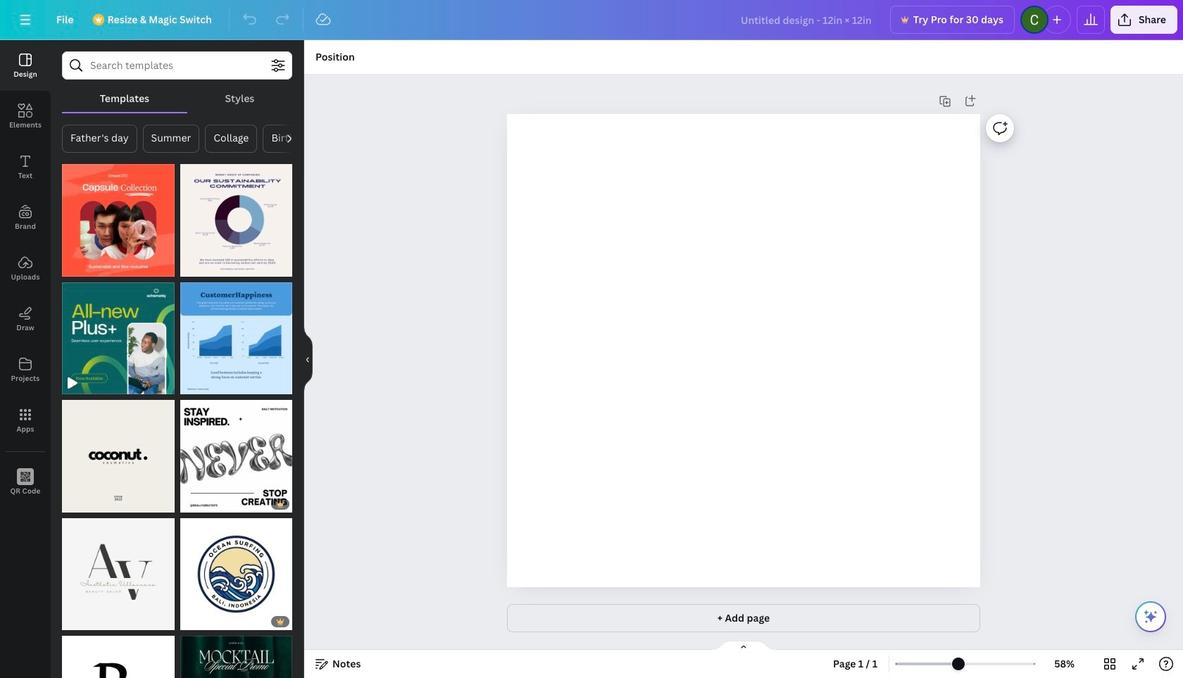 Task type: describe. For each thing, give the bounding box(es) containing it.
Design title text field
[[730, 6, 885, 34]]

cream blue clean & professional donut charts business professional instagram post group
[[180, 156, 292, 276]]

hide image
[[304, 325, 313, 393]]

black & white minimalist aesthetic initials font logo image
[[62, 518, 174, 630]]

blue and white circle surfing club logo group
[[180, 510, 292, 630]]

side panel tab list
[[0, 40, 51, 508]]

blue and white circle surfing club logo image
[[180, 518, 292, 630]]

launch facebook feed ad in bright red chic photocentric frames style image
[[62, 164, 174, 276]]

green white minimalist photocentric beverage introduction instagram post group
[[180, 628, 292, 678]]

blue clean & professional line charts business professional instagram post group
[[180, 274, 292, 394]]

show pages image
[[710, 640, 778, 652]]

main menu bar
[[0, 0, 1183, 40]]

black white elegant monogram initial name logo image
[[62, 636, 174, 678]]



Task type: vqa. For each thing, say whether or not it's contained in the screenshot.
what
no



Task type: locate. For each thing, give the bounding box(es) containing it.
black and white minimalist typography chrome motivational quote instagram post image
[[180, 400, 292, 512]]

black white elegant monogram initial name logo group
[[62, 628, 174, 678]]

launch facebook feed ad in bright red chic photocentric frames style group
[[62, 156, 174, 276]]

black and white minimalist typography chrome motivational quote instagram post group
[[180, 392, 292, 512]]

black and white aesthetic minimalist modern simple typography coconut cosmetics logo group
[[62, 392, 174, 512]]

quick actions image
[[1143, 609, 1159, 626]]

blue clean & professional line charts business professional instagram post image
[[180, 282, 292, 394]]

Search templates search field
[[90, 52, 264, 79]]

cream blue clean & professional donut charts business professional instagram post image
[[180, 164, 292, 276]]

launch facebook feed ad group
[[62, 274, 174, 394]]

black and white aesthetic minimalist modern simple typography coconut cosmetics logo image
[[62, 400, 174, 512]]

Zoom button
[[1042, 653, 1088, 676]]

black & white minimalist aesthetic initials font logo group
[[62, 510, 174, 630]]



